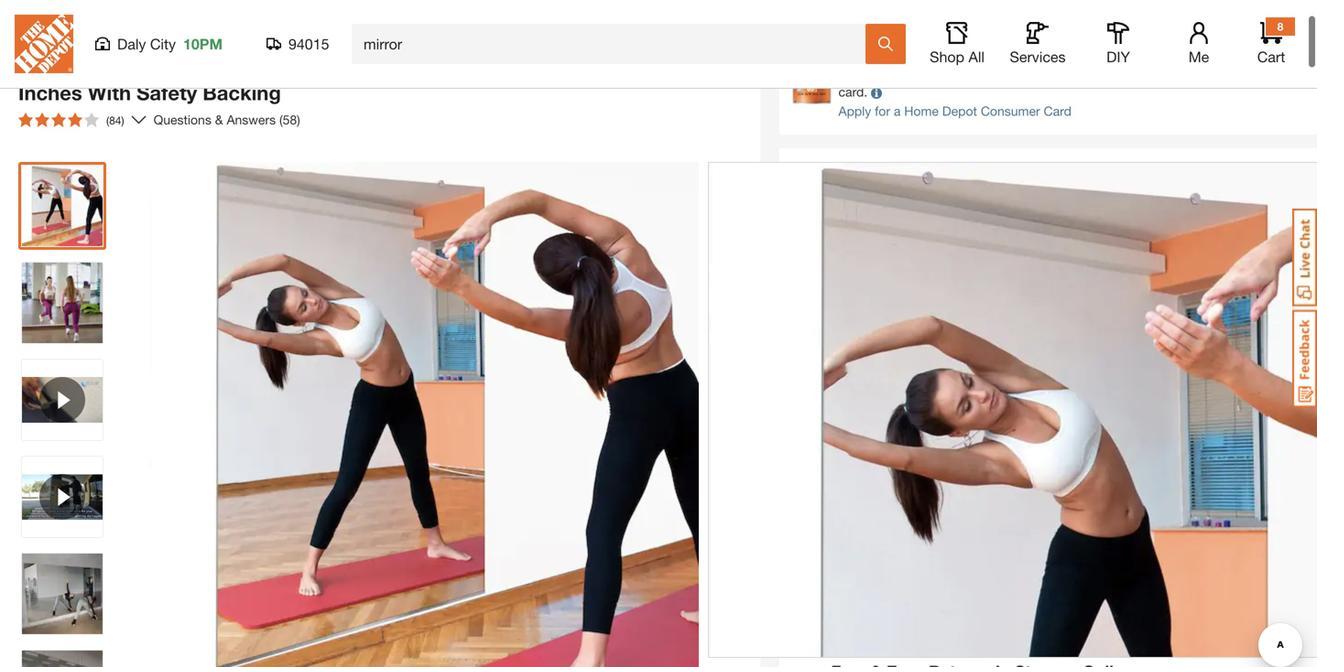 Task type: describe. For each thing, give the bounding box(es) containing it.
47.5
[[1206, 324, 1231, 339]]

free
[[798, 519, 832, 534]]

backing
[[203, 81, 281, 105]]

to for cart
[[1047, 599, 1061, 616]]

x for 36 x 72
[[891, 324, 897, 339]]

fab glass and mirror wall mirrors gm48x72 a0.3 image
[[22, 651, 103, 668]]

add to cart
[[1015, 599, 1095, 616]]

8
[[1278, 20, 1284, 33]]

72 inside button
[[1048, 324, 1062, 339]]

2 horizontal spatial $
[[943, 65, 950, 80]]

services button
[[1009, 22, 1067, 66]]

&
[[215, 112, 223, 127]]

1 vertical spatial city
[[875, 389, 897, 404]]

delivery wednesday, jan 3 14 available
[[966, 440, 1077, 505]]

view
[[808, 226, 839, 243]]

yoga
[[1052, 160, 1084, 177]]

backing
[[1084, 182, 1135, 199]]

0 vertical spatial daly
[[117, 35, 146, 53]]

1 horizontal spatial $
[[864, 65, 871, 80]]

48 x 72
[[1020, 324, 1062, 339]]

0 horizontal spatial a
[[894, 103, 901, 119]]

apply
[[839, 103, 871, 119]]

with
[[1009, 182, 1036, 199]]

1 vertical spatial daly
[[846, 389, 871, 404]]

width
[[788, 288, 822, 304]]

gym,
[[1016, 160, 1048, 177]]

512.05
[[871, 65, 910, 80]]

0 vertical spatial mirror
[[117, 35, 156, 53]]

opening
[[1202, 65, 1249, 80]]

for
[[297, 55, 330, 80]]

6276695814001 image
[[22, 457, 103, 538]]

a inside your total qualifying purchase upon opening a new card.
[[1252, 65, 1259, 80]]

services
[[1010, 48, 1066, 66]]

fab glass and mirror link
[[18, 33, 163, 55]]

edge
[[896, 182, 929, 199]]

36 for 36 x 72
[[873, 324, 887, 339]]

$ inside $ 562 05
[[795, 12, 807, 38]]

48"x72"
[[808, 160, 862, 177]]

shop
[[930, 48, 965, 66]]

add to cart button
[[918, 587, 1173, 628]]

safety
[[137, 81, 197, 105]]

pickup at daly city
[[788, 389, 897, 404]]

me
[[1189, 48, 1210, 66]]

available inside the ship to store jan 2 - jan 5 available
[[816, 490, 866, 505]]

diy inside button
[[1107, 48, 1130, 66]]

dance
[[428, 55, 490, 80]]

polished
[[836, 182, 892, 199]]

(84) link
[[11, 105, 146, 135]]

5834403551001 image
[[22, 360, 103, 441]]

- button
[[788, 587, 827, 626]]

to down vinyl
[[936, 204, 949, 221]]

562
[[809, 6, 876, 54]]

94015 button
[[267, 35, 330, 53]]

hd
[[18, 55, 48, 80]]

36 for 36 x 60
[[799, 324, 814, 339]]

1 vertical spatial mirror
[[966, 182, 1005, 199]]

36 x 60
[[799, 324, 842, 339]]

- inside the ship to store jan 2 - jan 5 available
[[835, 471, 840, 486]]

your
[[997, 65, 1022, 80]]

kit
[[974, 160, 990, 177]]

48 for 48 x 72
[[1020, 324, 1034, 339]]

x right :
[[946, 288, 952, 304]]

apply for a home depot consumer card
[[839, 103, 1072, 119]]

depot
[[942, 103, 977, 119]]

home
[[904, 103, 939, 119]]

new
[[1263, 65, 1286, 80]]

ship to store jan 2 - jan 5 available
[[798, 440, 912, 505]]

to down with at the top right
[[1015, 204, 1028, 221]]

94015 link
[[1031, 388, 1067, 407]]

the home depot logo image
[[15, 15, 73, 73]]

feedback link image
[[1293, 310, 1317, 409]]

0 horizontal spatial city
[[150, 35, 176, 53]]

cart inside button
[[1065, 599, 1095, 616]]

upon
[[1169, 65, 1199, 80]]

0 vertical spatial cart
[[1258, 48, 1286, 66]]

daly city button
[[846, 389, 897, 404]]

shop all button
[[928, 22, 987, 66]]

fab glass and mirror wall mirrors gm48x72 e1.1 image
[[22, 263, 103, 344]]

31.5 x 47.5 button
[[1156, 313, 1242, 351]]

1 jan from the left
[[798, 471, 820, 486]]

with
[[88, 81, 131, 105]]

apply for a home depot consumer card link
[[839, 103, 1072, 119]]

x
[[591, 55, 605, 80]]

5
[[869, 471, 876, 486]]

shop all
[[930, 48, 985, 66]]

view more details link
[[808, 226, 925, 243]]

flat
[[808, 182, 832, 199]]

details
[[881, 226, 925, 243]]

me button
[[1170, 22, 1229, 66]]

diy inside 48"x72" in activity mirror kit for gym, yoga dance, home flat polished edge vinyl mirror with safety backing hardware included to diy easy to install gym mirror view more details
[[953, 204, 977, 221]]

48"x72" in activity mirror kit for gym, yoga dance, home flat polished edge vinyl mirror with safety backing hardware included to diy easy to install gym mirror view more details
[[808, 160, 1174, 243]]

to for store
[[842, 440, 860, 462]]

kit
[[265, 55, 292, 80]]

add
[[1015, 599, 1043, 616]]

48 for 48 x 60
[[946, 324, 960, 339]]

card
[[1044, 103, 1072, 119]]

tempered
[[54, 55, 149, 80]]

at
[[831, 389, 842, 404]]



Task type: vqa. For each thing, say whether or not it's contained in the screenshot.
or to the top
no



Task type: locate. For each thing, give the bounding box(es) containing it.
wednesday,
[[966, 471, 1040, 486]]

0 horizontal spatial (in.)
[[825, 288, 846, 304]]

to inside button
[[1047, 599, 1061, 616]]

a left home
[[894, 103, 901, 119]]

mirror
[[932, 160, 970, 177], [966, 182, 1005, 199]]

(in.) right height
[[900, 288, 921, 304]]

48 left '84'
[[1093, 324, 1108, 339]]

fab
[[18, 35, 43, 53]]

1 horizontal spatial 94015
[[1031, 390, 1067, 405]]

and
[[385, 55, 423, 80]]

1 horizontal spatial 60
[[974, 324, 989, 339]]

1 (in.) from the left
[[825, 288, 846, 304]]

72 inside fab glass and mirror hd tempered wall mirror kit for gym and dance studio 48 x 72 inches with safety backing
[[610, 55, 633, 80]]

72 inside button
[[901, 324, 915, 339]]

60
[[827, 324, 842, 339], [974, 324, 989, 339]]

60 for 36 x 60
[[827, 324, 842, 339]]

36 down width (in.) x height (in.) : 48 x 72
[[873, 324, 887, 339]]

inches
[[18, 81, 82, 105]]

1 horizontal spatial city
[[875, 389, 897, 404]]

for right kit
[[994, 160, 1012, 177]]

48 left "x"
[[563, 55, 586, 80]]

x up the delivering
[[964, 324, 971, 339]]

cart
[[1258, 48, 1286, 66], [1065, 599, 1095, 616]]

questions
[[154, 112, 211, 127]]

48
[[563, 55, 586, 80], [928, 288, 942, 304], [946, 324, 960, 339], [1020, 324, 1034, 339], [1093, 324, 1108, 339]]

4 stars image
[[18, 113, 99, 127]]

pay
[[839, 65, 860, 80]]

x up 94015 link
[[1037, 324, 1044, 339]]

94015
[[289, 35, 329, 53], [1031, 390, 1067, 405]]

available down the 2
[[816, 490, 866, 505]]

1 60 from the left
[[827, 324, 842, 339]]

pay $ 512.05 after $ 50
[[839, 65, 965, 80]]

jan left 3
[[1044, 471, 1066, 486]]

0 vertical spatial a
[[1252, 65, 1259, 80]]

48 right 36 x 72 at right
[[946, 324, 960, 339]]

to for 94015
[[1016, 389, 1027, 404]]

48 inside fab glass and mirror hd tempered wall mirror kit for gym and dance studio 48 x 72 inches with safety backing
[[563, 55, 586, 80]]

live chat image
[[1293, 209, 1317, 307]]

fab glass and mirror wall mirrors gm48x72 40.2 image
[[22, 554, 103, 635]]

x inside button
[[891, 324, 897, 339]]

fab glass and mirror hd tempered wall mirror kit for gym and dance studio 48 x 72 inches with safety backing
[[18, 35, 633, 105]]

cart down 8
[[1258, 48, 1286, 66]]

x down width
[[817, 324, 824, 339]]

1 horizontal spatial jan
[[844, 471, 866, 486]]

0 horizontal spatial jan
[[798, 471, 820, 486]]

72 right "x"
[[610, 55, 633, 80]]

2 jan from the left
[[844, 471, 866, 486]]

48 x 72 button
[[1009, 313, 1073, 351]]

94015 inside delivering to 94015
[[1031, 390, 1067, 405]]

48 x 84
[[1093, 324, 1136, 339]]

qualifying
[[1054, 65, 1109, 80]]

36 x 60 button
[[788, 313, 853, 351]]

$ right 'pay' at the right top
[[864, 65, 871, 80]]

x left height
[[849, 288, 856, 304]]

for inside 48"x72" in activity mirror kit for gym, yoga dance, home flat polished edge vinyl mirror with safety backing hardware included to diy easy to install gym mirror view more details
[[994, 160, 1012, 177]]

x for 48 x 72
[[1037, 324, 1044, 339]]

wall
[[155, 55, 195, 80]]

1 horizontal spatial daly
[[846, 389, 871, 404]]

daly city 10pm
[[117, 35, 223, 53]]

apply now image
[[793, 80, 839, 104]]

1 vertical spatial -
[[803, 593, 812, 620]]

x for 36 x 60
[[817, 324, 824, 339]]

31.5 x 47.5
[[1167, 324, 1231, 339]]

and
[[88, 35, 113, 53]]

1 horizontal spatial cart
[[1258, 48, 1286, 66]]

36 inside button
[[873, 324, 887, 339]]

install
[[1032, 204, 1071, 221]]

72 down width (in.) x height (in.) : 48 x 72
[[901, 324, 915, 339]]

0 horizontal spatial mirror
[[117, 35, 156, 53]]

1 horizontal spatial a
[[1252, 65, 1259, 80]]

94015 inside 94015 button
[[289, 35, 329, 53]]

store
[[865, 440, 912, 462]]

mirror up backing at the left of the page
[[200, 55, 259, 80]]

3 jan from the left
[[1044, 471, 1066, 486]]

glass
[[47, 35, 84, 53]]

What can we help you find today? search field
[[364, 25, 865, 63]]

2 36 from the left
[[873, 324, 887, 339]]

0 horizontal spatial daly
[[117, 35, 146, 53]]

daly
[[117, 35, 146, 53], [846, 389, 871, 404]]

to inside delivering to 94015
[[1016, 389, 1027, 404]]

jan inside the delivery wednesday, jan 3 14 available
[[1044, 471, 1066, 486]]

48 right :
[[928, 288, 942, 304]]

a left new
[[1252, 65, 1259, 80]]

jan
[[798, 471, 820, 486], [844, 471, 866, 486], [1044, 471, 1066, 486]]

a
[[1252, 65, 1259, 80], [894, 103, 901, 119]]

all
[[969, 48, 985, 66]]

home
[[1137, 160, 1174, 177]]

2 horizontal spatial mirror
[[1107, 204, 1146, 221]]

after
[[914, 65, 940, 80]]

1 horizontal spatial available
[[984, 490, 1034, 505]]

48 x 60
[[946, 324, 989, 339]]

answers
[[227, 112, 276, 127]]

x
[[849, 288, 856, 304], [946, 288, 952, 304], [817, 324, 824, 339], [891, 324, 897, 339], [964, 324, 971, 339], [1037, 324, 1044, 339], [1111, 324, 1118, 339], [1195, 324, 1202, 339]]

72 up 48 x 60
[[956, 288, 970, 304]]

72 left '48 x 84'
[[1048, 324, 1062, 339]]

1 vertical spatial 94015
[[1031, 390, 1067, 405]]

0 horizontal spatial diy
[[953, 204, 977, 221]]

0 vertical spatial for
[[875, 103, 890, 119]]

diy button
[[1089, 22, 1148, 66]]

daly right and
[[117, 35, 146, 53]]

city right at on the right bottom
[[875, 389, 897, 404]]

0 vertical spatial city
[[150, 35, 176, 53]]

diy
[[1107, 48, 1130, 66], [953, 204, 977, 221]]

for down info image
[[875, 103, 890, 119]]

60 for 48 x 60
[[974, 324, 989, 339]]

mirror down backing
[[1107, 204, 1146, 221]]

2 available from the left
[[984, 490, 1034, 505]]

1 horizontal spatial 36
[[873, 324, 887, 339]]

+
[[878, 593, 891, 620]]

60 inside button
[[827, 324, 842, 339]]

available
[[816, 490, 866, 505], [984, 490, 1034, 505]]

$
[[795, 12, 807, 38], [864, 65, 871, 80], [943, 65, 950, 80]]

ship
[[798, 440, 837, 462]]

card.
[[839, 84, 868, 99]]

(84) button
[[11, 105, 132, 135]]

gym
[[1075, 204, 1103, 221]]

jan left 5
[[844, 471, 866, 486]]

activity
[[882, 160, 928, 177]]

36 x 72
[[873, 324, 915, 339]]

city
[[150, 35, 176, 53], [875, 389, 897, 404]]

1 horizontal spatial for
[[994, 160, 1012, 177]]

vinyl
[[933, 182, 962, 199]]

daly right at on the right bottom
[[846, 389, 871, 404]]

1 available from the left
[[816, 490, 866, 505]]

1 horizontal spatial (in.)
[[900, 288, 921, 304]]

available inside the delivery wednesday, jan 3 14 available
[[984, 490, 1034, 505]]

mirror up vinyl
[[932, 160, 970, 177]]

0 horizontal spatial -
[[803, 593, 812, 620]]

60 down width (in.) x height (in.) : 48 x 72
[[827, 324, 842, 339]]

0 horizontal spatial $
[[795, 12, 807, 38]]

delivering
[[956, 389, 1012, 404]]

1 vertical spatial diy
[[953, 204, 977, 221]]

consumer
[[981, 103, 1040, 119]]

1 horizontal spatial -
[[835, 471, 840, 486]]

your total qualifying purchase upon opening a new card.
[[839, 65, 1286, 99]]

x for 48 x 60
[[964, 324, 971, 339]]

2 60 from the left
[[974, 324, 989, 339]]

- right the 2
[[835, 471, 840, 486]]

14
[[966, 490, 980, 505]]

1 vertical spatial cart
[[1065, 599, 1095, 616]]

(84)
[[106, 114, 124, 127]]

2 vertical spatial mirror
[[1107, 204, 1146, 221]]

0 horizontal spatial 94015
[[289, 35, 329, 53]]

to right add
[[1047, 599, 1061, 616]]

1 vertical spatial for
[[994, 160, 1012, 177]]

94015 up for
[[289, 35, 329, 53]]

height
[[859, 288, 897, 304]]

0 horizontal spatial available
[[816, 490, 866, 505]]

mirror down kit
[[966, 182, 1005, 199]]

- inside button
[[803, 593, 812, 620]]

dance,
[[1088, 160, 1133, 177]]

36 down width
[[799, 324, 814, 339]]

48 right 48 x 60
[[1020, 324, 1034, 339]]

diy down vinyl
[[953, 204, 977, 221]]

1 vertical spatial a
[[894, 103, 901, 119]]

$ left 562 on the right top of the page
[[795, 12, 807, 38]]

x for 48 x 84
[[1111, 324, 1118, 339]]

36
[[799, 324, 814, 339], [873, 324, 887, 339]]

x for 31.5 x 47.5
[[1195, 324, 1202, 339]]

None field
[[827, 587, 865, 626]]

available down 'wednesday,'
[[984, 490, 1034, 505]]

1 vertical spatial mirror
[[200, 55, 259, 80]]

60 left 48 x 72
[[974, 324, 989, 339]]

diy left upon
[[1107, 48, 1130, 66]]

0 horizontal spatial 36
[[799, 324, 814, 339]]

0 vertical spatial -
[[835, 471, 840, 486]]

to inside the ship to store jan 2 - jan 5 available
[[842, 440, 860, 462]]

fab glass and mirror wall mirrors gm48x72 64.0 image
[[22, 166, 103, 246]]

(58)
[[279, 112, 300, 127]]

- left +
[[803, 593, 812, 620]]

2 horizontal spatial jan
[[1044, 471, 1066, 486]]

94015 right the delivering
[[1031, 390, 1067, 405]]

2 (in.) from the left
[[900, 288, 921, 304]]

info image
[[871, 88, 882, 99]]

$ right the after
[[943, 65, 950, 80]]

hardware
[[808, 204, 871, 221]]

cart right add
[[1065, 599, 1095, 616]]

to left 94015 link
[[1016, 389, 1027, 404]]

0 horizontal spatial 60
[[827, 324, 842, 339]]

(in.) right width
[[825, 288, 846, 304]]

72
[[610, 55, 633, 80], [956, 288, 970, 304], [901, 324, 915, 339], [1048, 324, 1062, 339]]

05
[[878, 12, 902, 38]]

48 for 48 x 84
[[1093, 324, 1108, 339]]

for
[[875, 103, 890, 119], [994, 160, 1012, 177]]

1 horizontal spatial mirror
[[200, 55, 259, 80]]

x left '84'
[[1111, 324, 1118, 339]]

0 horizontal spatial for
[[875, 103, 890, 119]]

36 inside button
[[799, 324, 814, 339]]

-
[[835, 471, 840, 486], [803, 593, 812, 620]]

x down width (in.) x height (in.) : 48 x 72
[[891, 324, 897, 339]]

included
[[875, 204, 932, 221]]

mirror right and
[[117, 35, 156, 53]]

mirror inside 48"x72" in activity mirror kit for gym, yoga dance, home flat polished edge vinyl mirror with safety backing hardware included to diy easy to install gym mirror view more details
[[1107, 204, 1146, 221]]

(in.)
[[825, 288, 846, 304], [900, 288, 921, 304]]

31.5
[[1167, 324, 1192, 339]]

:
[[921, 288, 924, 304]]

2
[[824, 471, 831, 486]]

0 vertical spatial diy
[[1107, 48, 1130, 66]]

48 x 60 button
[[935, 313, 1000, 351]]

0 vertical spatial 94015
[[289, 35, 329, 53]]

questions & answers (58)
[[154, 112, 300, 127]]

jan left the 2
[[798, 471, 820, 486]]

1 36 from the left
[[799, 324, 814, 339]]

50
[[950, 65, 965, 80]]

1 horizontal spatial diy
[[1107, 48, 1130, 66]]

0 horizontal spatial cart
[[1065, 599, 1095, 616]]

0 vertical spatial mirror
[[932, 160, 970, 177]]

city up wall
[[150, 35, 176, 53]]

cart 8
[[1258, 20, 1286, 66]]

total
[[1026, 65, 1051, 80]]

to right ship
[[842, 440, 860, 462]]

x inside button
[[817, 324, 824, 339]]

60 inside button
[[974, 324, 989, 339]]

x right '31.5'
[[1195, 324, 1202, 339]]



